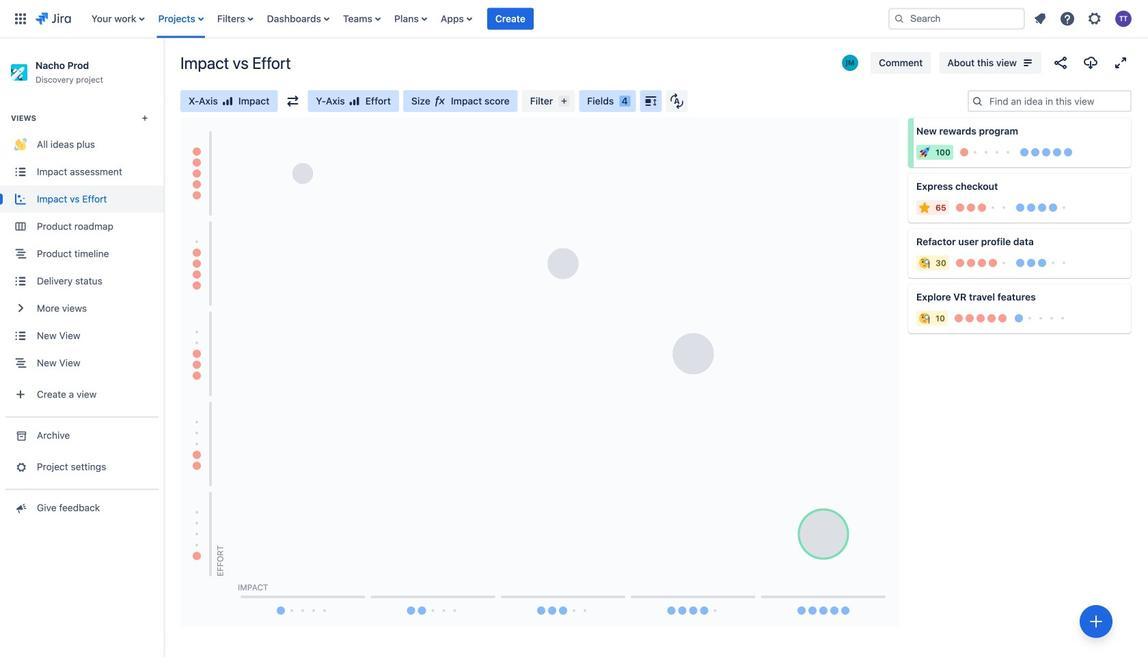 Task type: describe. For each thing, give the bounding box(es) containing it.
autosave is enabled image
[[670, 93, 684, 109]]

Search field
[[889, 8, 1025, 30]]

notifications image
[[1032, 11, 1049, 27]]

2 open idea image from the top
[[1115, 174, 1131, 190]]

rating image
[[222, 96, 233, 107]]

:wave: image
[[14, 138, 27, 151]]

settings image
[[1087, 11, 1103, 27]]

switchaxes image
[[287, 96, 298, 107]]

expand image
[[1113, 55, 1129, 71]]

help image
[[1059, 11, 1076, 27]]

:face_with_monocle: image
[[919, 313, 930, 324]]

open idea image for :rocket: icon
[[1115, 118, 1131, 135]]

0 horizontal spatial list
[[85, 0, 878, 38]]

open idea image for :face_with_monocle: image
[[1115, 284, 1131, 301]]

formula image
[[435, 96, 445, 107]]



Task type: locate. For each thing, give the bounding box(es) containing it.
3 open idea image from the top
[[1115, 284, 1131, 301]]

:rocket: image
[[919, 147, 930, 158]]

2 vertical spatial open idea image
[[1115, 284, 1131, 301]]

show description image
[[1020, 55, 1036, 71]]

primary element
[[8, 0, 878, 38]]

1 open idea image from the top
[[1115, 118, 1131, 135]]

1 horizontal spatial list
[[1028, 6, 1140, 31]]

card layout: compact image
[[643, 93, 659, 109]]

None search field
[[889, 8, 1025, 30]]

project settings image
[[13, 460, 28, 474]]

:face_with_monocle: image for open idea icon corresponding to :face_with_monocle: image
[[919, 313, 930, 324]]

jira image
[[36, 11, 71, 27], [36, 11, 71, 27]]

:face_with_monocle: image for open idea image at the top
[[919, 258, 930, 269]]

jira product discovery navigation element
[[0, 38, 164, 658]]

:rocket: image
[[919, 147, 930, 158]]

0 vertical spatial open idea image
[[1115, 118, 1131, 135]]

export image
[[1083, 55, 1099, 71]]

:face_with_monocle: image
[[919, 258, 930, 269], [919, 258, 930, 269], [919, 313, 930, 324]]

your profile and settings image
[[1115, 11, 1132, 27]]

group
[[0, 96, 164, 417]]

list item
[[487, 0, 534, 38]]

open idea image up open idea image at the top
[[1115, 174, 1131, 190]]

feedback image
[[13, 501, 28, 515]]

add ideas image
[[1088, 614, 1105, 630]]

open idea image down expand image
[[1115, 118, 1131, 135]]

appswitcher icon image
[[12, 11, 29, 27]]

list
[[85, 0, 878, 38], [1028, 6, 1140, 31]]

1 vertical spatial open idea image
[[1115, 174, 1131, 190]]

open idea image
[[1115, 118, 1131, 135], [1115, 174, 1131, 190], [1115, 284, 1131, 301]]

:wave: image
[[14, 138, 27, 151]]

search image
[[894, 13, 905, 24]]

share image
[[1053, 55, 1069, 71]]

current project sidebar image
[[149, 55, 179, 82]]

Find an idea in this view field
[[986, 92, 1131, 111]]

banner
[[0, 0, 1148, 38]]

open idea image
[[1115, 229, 1131, 245]]

open idea image down open idea image at the top
[[1115, 284, 1131, 301]]

:yellow_star: image
[[919, 202, 930, 213], [919, 202, 930, 213]]

rating image
[[349, 96, 360, 107]]



Task type: vqa. For each thing, say whether or not it's contained in the screenshot.
Settings image
yes



